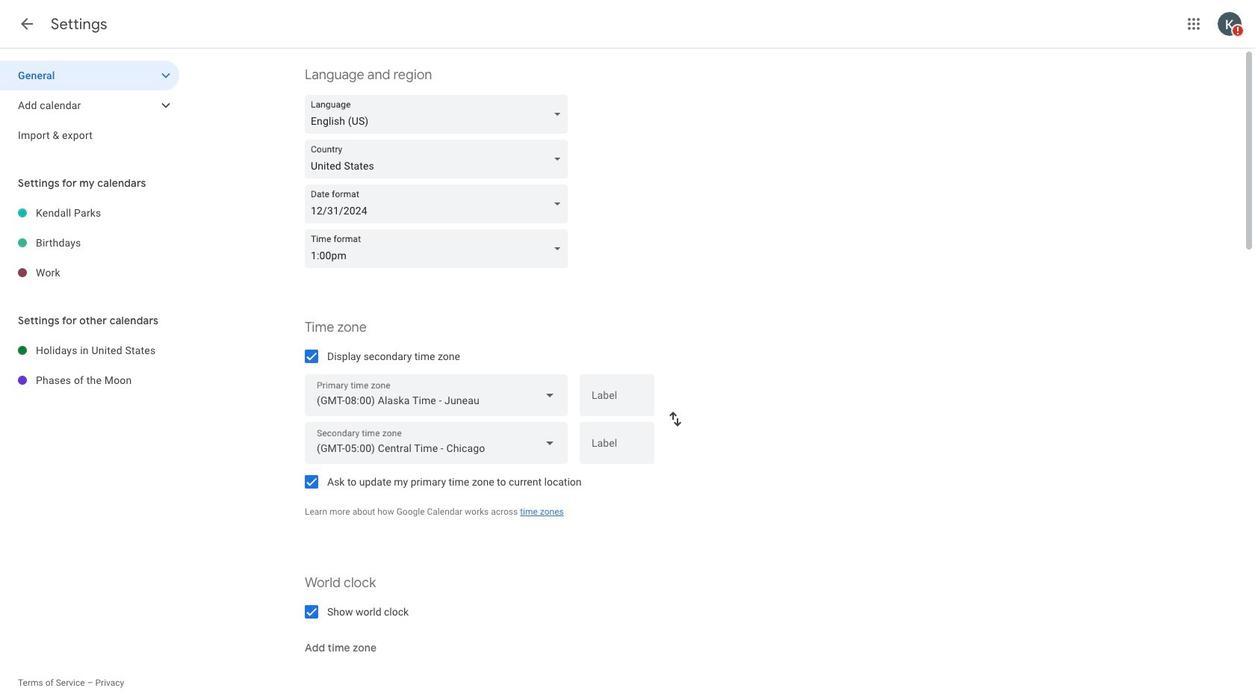 Task type: locate. For each thing, give the bounding box(es) containing it.
0 vertical spatial tree
[[0, 61, 179, 150]]

tree
[[0, 61, 179, 150], [0, 198, 179, 288], [0, 336, 179, 395]]

1 vertical spatial tree
[[0, 198, 179, 288]]

work tree item
[[0, 258, 179, 288]]

2 tree from the top
[[0, 198, 179, 288]]

heading
[[51, 15, 107, 34]]

2 vertical spatial tree
[[0, 336, 179, 395]]

general tree item
[[0, 61, 179, 90]]

None field
[[305, 95, 574, 134], [305, 140, 574, 179], [305, 185, 574, 223], [305, 229, 574, 268], [305, 374, 568, 416], [305, 422, 568, 464], [305, 95, 574, 134], [305, 140, 574, 179], [305, 185, 574, 223], [305, 229, 574, 268], [305, 374, 568, 416], [305, 422, 568, 464]]

3 tree from the top
[[0, 336, 179, 395]]



Task type: vqa. For each thing, say whether or not it's contained in the screenshot.
third "Tree"
yes



Task type: describe. For each thing, give the bounding box(es) containing it.
Label for primary time zone. text field
[[592, 390, 643, 411]]

kendall parks tree item
[[0, 198, 179, 228]]

Label for secondary time zone. text field
[[592, 438, 643, 459]]

swap time zones image
[[667, 410, 685, 428]]

1 tree from the top
[[0, 61, 179, 150]]

go back image
[[18, 15, 36, 33]]

holidays in united states tree item
[[0, 336, 179, 365]]

phases of the moon tree item
[[0, 365, 179, 395]]

birthdays tree item
[[0, 228, 179, 258]]



